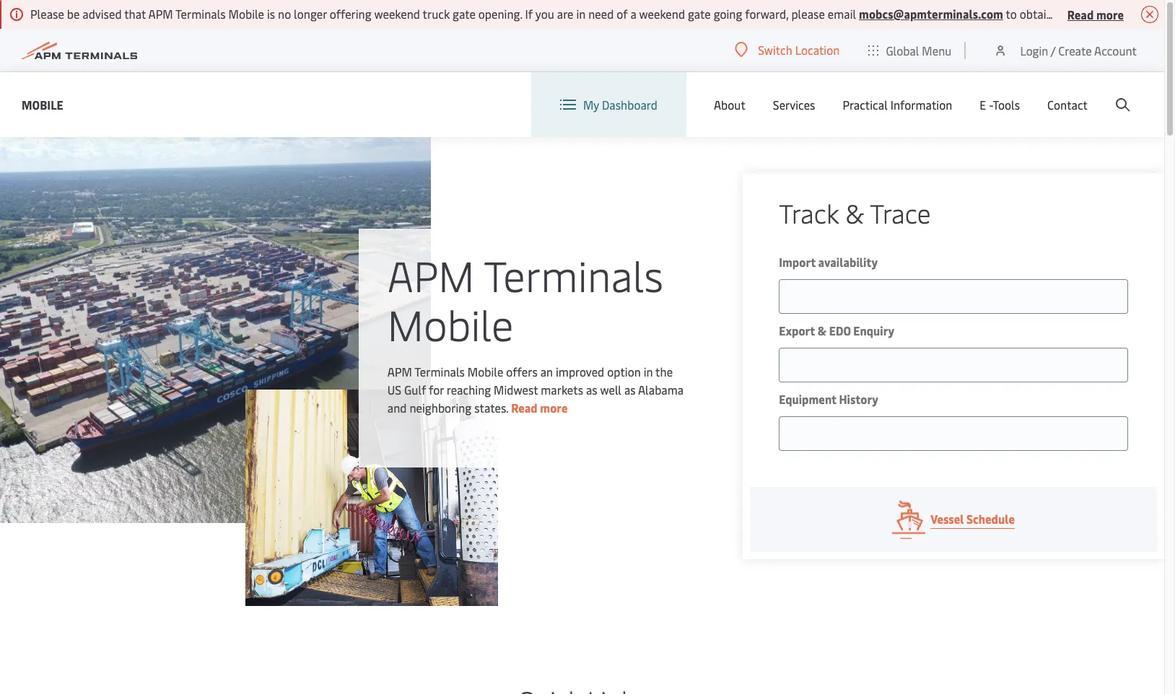 Task type: describe. For each thing, give the bounding box(es) containing it.
mobile secondary image
[[245, 390, 498, 606]]

read for the read more link
[[511, 400, 538, 416]]

practical
[[843, 97, 888, 113]]

read for read more button in the right of the page
[[1067, 6, 1094, 22]]

0 vertical spatial terminals
[[175, 6, 226, 22]]

my dashboard button
[[560, 72, 658, 137]]

schedule
[[967, 511, 1015, 527]]

reaching
[[447, 382, 491, 398]]

export & edo enquiry
[[779, 323, 894, 339]]

more for the read more link
[[540, 400, 568, 416]]

my
[[583, 97, 599, 113]]

global menu button
[[854, 29, 966, 72]]

and
[[387, 400, 407, 416]]

import availability
[[779, 254, 878, 270]]

enquiry
[[853, 323, 894, 339]]

read more for read more button in the right of the page
[[1067, 6, 1124, 22]]

truck
[[423, 6, 450, 22]]

2 weekend from the left
[[639, 6, 685, 22]]

e -tools button
[[980, 72, 1020, 137]]

option
[[607, 364, 641, 380]]

location
[[795, 42, 840, 58]]

services
[[773, 97, 815, 113]]

switch
[[758, 42, 792, 58]]

us
[[387, 382, 401, 398]]

track & trace
[[779, 195, 931, 230]]

close alert image
[[1141, 6, 1159, 23]]

menu
[[922, 42, 952, 58]]

email
[[828, 6, 856, 22]]

gulf
[[404, 382, 426, 398]]

tools
[[993, 97, 1020, 113]]

xin da yang zhou  docked at apm terminals mobile image
[[0, 137, 431, 523]]

mobile inside apm terminals mobile
[[387, 295, 514, 352]]

states.
[[474, 400, 508, 416]]

create
[[1058, 42, 1092, 58]]

& for trace
[[846, 195, 864, 230]]

quote. to
[[1065, 6, 1111, 22]]

advised
[[82, 6, 122, 22]]

opening.
[[478, 6, 522, 22]]

the
[[655, 364, 673, 380]]

contact
[[1047, 97, 1088, 113]]

longer
[[294, 6, 327, 22]]

global
[[886, 42, 919, 58]]

e -tools
[[980, 97, 1020, 113]]

improved
[[556, 364, 604, 380]]

1 as from the left
[[586, 382, 597, 398]]

if
[[525, 6, 533, 22]]

be
[[67, 6, 80, 22]]

terminals for apm terminals mobile
[[484, 246, 663, 303]]

vessel schedule link
[[750, 487, 1157, 552]]

midwest
[[494, 382, 538, 398]]

import
[[779, 254, 816, 270]]

mobile inside apm terminals mobile offers an improved option in the us gulf for reaching midwest markets as well as alabama and neighboring states.
[[468, 364, 503, 380]]

are
[[557, 6, 574, 22]]

read more button
[[1067, 5, 1124, 23]]

equipment
[[779, 391, 837, 407]]

login / create account
[[1020, 42, 1137, 58]]

neighboring
[[410, 400, 472, 416]]

well
[[600, 382, 622, 398]]

0 vertical spatial apm
[[148, 6, 173, 22]]

going
[[714, 6, 742, 22]]

mobcs@apmterminals.com link
[[859, 6, 1003, 22]]

apm terminals mobile offers an improved option in the us gulf for reaching midwest markets as well as alabama and neighboring states.
[[387, 364, 684, 416]]

mobile link
[[22, 96, 63, 114]]

an
[[540, 364, 553, 380]]

obtain
[[1020, 6, 1053, 22]]

/
[[1051, 42, 1056, 58]]

terminals for apm terminals mobile offers an improved option in the us gulf for reaching midwest markets as well as alabama and neighboring states.
[[415, 364, 465, 380]]

that
[[124, 6, 146, 22]]

switch location button
[[735, 42, 840, 58]]

1 gate from the left
[[453, 6, 476, 22]]

receive
[[1114, 6, 1151, 22]]

2 gate from the left
[[688, 6, 711, 22]]



Task type: locate. For each thing, give the bounding box(es) containing it.
you
[[535, 6, 554, 22]]

1 horizontal spatial read
[[1067, 6, 1094, 22]]

to
[[1006, 6, 1017, 22]]

1 a from the left
[[631, 6, 637, 22]]

read down midwest at bottom left
[[511, 400, 538, 416]]

0 horizontal spatial a
[[631, 6, 637, 22]]

-
[[989, 97, 993, 113]]

0 horizontal spatial read more
[[511, 400, 568, 416]]

1 horizontal spatial as
[[624, 382, 636, 398]]

contact button
[[1047, 72, 1088, 137]]

edo
[[829, 323, 851, 339]]

2 horizontal spatial terminals
[[484, 246, 663, 303]]

switch location
[[758, 42, 840, 58]]

my dashboard
[[583, 97, 658, 113]]

for
[[429, 382, 444, 398]]

availability
[[818, 254, 878, 270]]

export
[[779, 323, 815, 339]]

weekend
[[374, 6, 420, 22], [639, 6, 685, 22]]

more inside read more button
[[1096, 6, 1124, 22]]

0 horizontal spatial in
[[576, 6, 586, 22]]

1 horizontal spatial terminals
[[415, 364, 465, 380]]

apm terminals mobile
[[387, 246, 663, 352]]

please be advised that apm terminals mobile is no longer offering weekend truck gate opening. if you are in need of a weekend gate going forward, please email mobcs@apmterminals.com to obtain a quote. to receive futu
[[30, 6, 1175, 22]]

offers
[[506, 364, 538, 380]]

vessel schedule
[[931, 511, 1015, 527]]

1 vertical spatial terminals
[[484, 246, 663, 303]]

equipment history
[[779, 391, 878, 407]]

in left the
[[644, 364, 653, 380]]

1 horizontal spatial a
[[1056, 6, 1062, 22]]

in right are
[[576, 6, 586, 22]]

account
[[1094, 42, 1137, 58]]

as
[[586, 382, 597, 398], [624, 382, 636, 398]]

weekend right of
[[639, 6, 685, 22]]

a right obtain
[[1056, 6, 1062, 22]]

0 horizontal spatial &
[[818, 323, 827, 339]]

terminals
[[175, 6, 226, 22], [484, 246, 663, 303], [415, 364, 465, 380]]

markets
[[541, 382, 583, 398]]

apm inside apm terminals mobile offers an improved option in the us gulf for reaching midwest markets as well as alabama and neighboring states.
[[387, 364, 412, 380]]

in inside apm terminals mobile offers an improved option in the us gulf for reaching midwest markets as well as alabama and neighboring states.
[[644, 364, 653, 380]]

futu
[[1153, 6, 1175, 22]]

apm for apm terminals mobile offers an improved option in the us gulf for reaching midwest markets as well as alabama and neighboring states.
[[387, 364, 412, 380]]

0 horizontal spatial weekend
[[374, 6, 420, 22]]

read more link
[[511, 400, 568, 416]]

read more for the read more link
[[511, 400, 568, 416]]

mobile
[[228, 6, 264, 22], [22, 96, 63, 112], [387, 295, 514, 352], [468, 364, 503, 380]]

1 horizontal spatial more
[[1096, 6, 1124, 22]]

mobcs@apmterminals.com
[[859, 6, 1003, 22]]

information
[[891, 97, 952, 113]]

0 horizontal spatial more
[[540, 400, 568, 416]]

in
[[576, 6, 586, 22], [644, 364, 653, 380]]

please
[[30, 6, 64, 22]]

& left the trace
[[846, 195, 864, 230]]

2 vertical spatial terminals
[[415, 364, 465, 380]]

read inside button
[[1067, 6, 1094, 22]]

apm for apm terminals mobile
[[387, 246, 475, 303]]

1 vertical spatial read
[[511, 400, 538, 416]]

& for edo
[[818, 323, 827, 339]]

offering
[[330, 6, 372, 22]]

of
[[617, 6, 628, 22]]

a right of
[[631, 6, 637, 22]]

practical information button
[[843, 72, 952, 137]]

1 horizontal spatial weekend
[[639, 6, 685, 22]]

read more down markets
[[511, 400, 568, 416]]

gate
[[453, 6, 476, 22], [688, 6, 711, 22]]

0 horizontal spatial read
[[511, 400, 538, 416]]

0 vertical spatial more
[[1096, 6, 1124, 22]]

& left edo
[[818, 323, 827, 339]]

1 horizontal spatial read more
[[1067, 6, 1124, 22]]

0 horizontal spatial gate
[[453, 6, 476, 22]]

need
[[588, 6, 614, 22]]

please
[[791, 6, 825, 22]]

global menu
[[886, 42, 952, 58]]

read more
[[1067, 6, 1124, 22], [511, 400, 568, 416]]

2 as from the left
[[624, 382, 636, 398]]

a
[[631, 6, 637, 22], [1056, 6, 1062, 22]]

terminals inside apm terminals mobile
[[484, 246, 663, 303]]

is
[[267, 6, 275, 22]]

e
[[980, 97, 986, 113]]

login
[[1020, 42, 1048, 58]]

1 vertical spatial more
[[540, 400, 568, 416]]

0 vertical spatial read
[[1067, 6, 1094, 22]]

0 horizontal spatial terminals
[[175, 6, 226, 22]]

0 vertical spatial &
[[846, 195, 864, 230]]

about
[[714, 97, 746, 113]]

weekend left truck
[[374, 6, 420, 22]]

1 vertical spatial read more
[[511, 400, 568, 416]]

more up account
[[1096, 6, 1124, 22]]

1 vertical spatial apm
[[387, 246, 475, 303]]

0 vertical spatial read more
[[1067, 6, 1124, 22]]

track
[[779, 195, 839, 230]]

1 horizontal spatial gate
[[688, 6, 711, 22]]

vessel
[[931, 511, 964, 527]]

2 vertical spatial apm
[[387, 364, 412, 380]]

forward,
[[745, 6, 789, 22]]

about button
[[714, 72, 746, 137]]

gate right truck
[[453, 6, 476, 22]]

terminals inside apm terminals mobile offers an improved option in the us gulf for reaching midwest markets as well as alabama and neighboring states.
[[415, 364, 465, 380]]

apm inside apm terminals mobile
[[387, 246, 475, 303]]

trace
[[870, 195, 931, 230]]

read up login / create account
[[1067, 6, 1094, 22]]

more down markets
[[540, 400, 568, 416]]

practical information
[[843, 97, 952, 113]]

1 weekend from the left
[[374, 6, 420, 22]]

1 horizontal spatial &
[[846, 195, 864, 230]]

as left well on the bottom right
[[586, 382, 597, 398]]

1 vertical spatial in
[[644, 364, 653, 380]]

0 horizontal spatial as
[[586, 382, 597, 398]]

apm
[[148, 6, 173, 22], [387, 246, 475, 303], [387, 364, 412, 380]]

history
[[839, 391, 878, 407]]

dashboard
[[602, 97, 658, 113]]

gate left going
[[688, 6, 711, 22]]

no
[[278, 6, 291, 22]]

1 horizontal spatial in
[[644, 364, 653, 380]]

2 a from the left
[[1056, 6, 1062, 22]]

as down option
[[624, 382, 636, 398]]

1 vertical spatial &
[[818, 323, 827, 339]]

alabama
[[638, 382, 684, 398]]

0 vertical spatial in
[[576, 6, 586, 22]]

more for read more button in the right of the page
[[1096, 6, 1124, 22]]

login / create account link
[[994, 29, 1137, 71]]

services button
[[773, 72, 815, 137]]

read more up login / create account
[[1067, 6, 1124, 22]]



Task type: vqa. For each thing, say whether or not it's contained in the screenshot.
the couple
no



